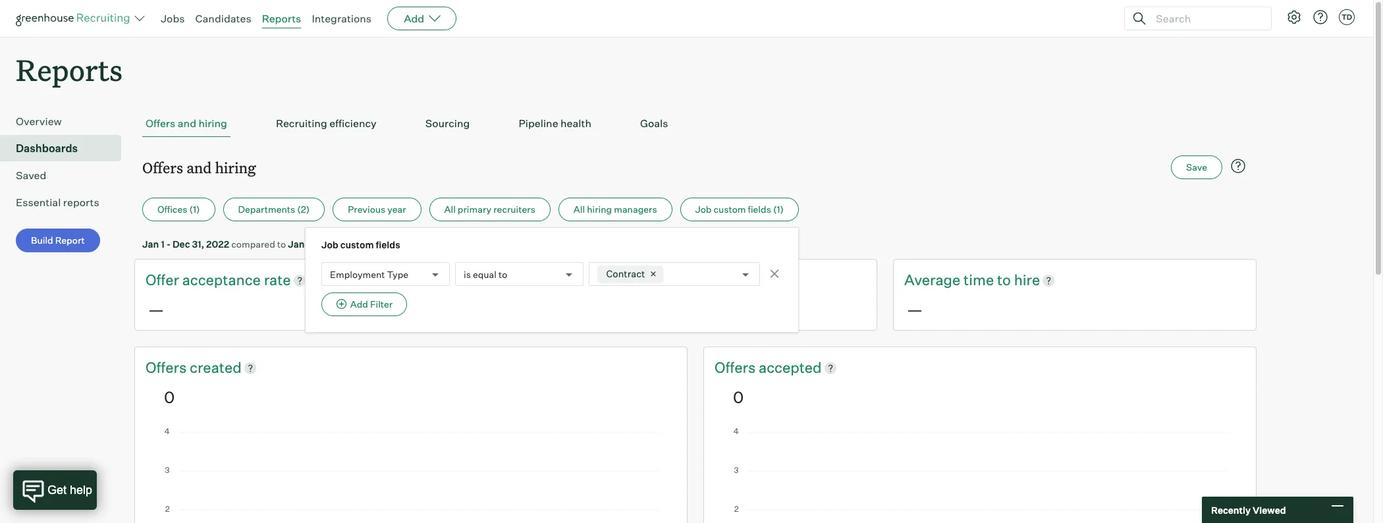 Task type: vqa. For each thing, say whether or not it's contained in the screenshot.
TO
yes



Task type: describe. For each thing, give the bounding box(es) containing it.
jan 1 - dec 31, 2022 compared to jan 1 - dec 31, 2021
[[142, 239, 373, 250]]

viewed
[[1253, 504, 1286, 516]]

year
[[388, 204, 406, 215]]

greenhouse recruiting image
[[16, 11, 134, 26]]

created link
[[190, 358, 242, 378]]

offers link for accepted
[[715, 358, 759, 378]]

td button
[[1339, 9, 1355, 25]]

to left hire
[[997, 271, 1011, 289]]

all primary recruiters
[[444, 204, 536, 215]]

job for job custom fields (1)
[[695, 204, 712, 215]]

overview link
[[16, 113, 116, 129]]

recruiters
[[494, 204, 536, 215]]

recently viewed
[[1212, 504, 1286, 516]]

average time to for hire
[[905, 271, 1014, 289]]

1 vertical spatial reports
[[16, 50, 123, 89]]

reports
[[63, 196, 99, 209]]

compared
[[231, 239, 275, 250]]

accepted
[[759, 358, 822, 376]]

is equal to
[[464, 269, 508, 280]]

essential reports
[[16, 196, 99, 209]]

is
[[464, 269, 471, 280]]

candidates link
[[195, 12, 251, 25]]

fields for job custom fields
[[376, 239, 400, 250]]

created
[[190, 358, 242, 376]]

departments (2) button
[[223, 198, 325, 221]]

offices (1) button
[[142, 198, 215, 221]]

previous year button
[[333, 198, 421, 221]]

1 vertical spatial and
[[187, 158, 212, 177]]

filter
[[370, 299, 393, 310]]

job custom fields
[[321, 239, 400, 250]]

all hiring managers button
[[559, 198, 672, 221]]

1 vertical spatial offers and hiring
[[142, 158, 256, 177]]

to link for fill
[[618, 270, 635, 291]]

to right compared
[[277, 239, 286, 250]]

custom for job custom fields (1)
[[714, 204, 746, 215]]

employment
[[330, 269, 385, 280]]

offer
[[146, 271, 179, 289]]

all hiring managers
[[574, 204, 657, 215]]

average link for fill
[[525, 270, 584, 291]]

goals button
[[637, 110, 672, 137]]

pipeline health button
[[515, 110, 595, 137]]

1 31, from the left
[[192, 239, 204, 250]]

add button
[[387, 7, 457, 30]]

hiring inside 'button'
[[587, 204, 612, 215]]

fill
[[635, 271, 651, 289]]

essential reports link
[[16, 194, 116, 210]]

dashboards
[[16, 142, 78, 155]]

(1) inside button
[[189, 204, 200, 215]]

overview
[[16, 115, 62, 128]]

departments (2)
[[238, 204, 310, 215]]

job for job custom fields
[[321, 239, 338, 250]]

saved
[[16, 169, 46, 182]]

rate link
[[264, 270, 291, 291]]

offer acceptance
[[146, 271, 264, 289]]

sourcing
[[425, 117, 470, 130]]

offers inside button
[[146, 117, 175, 130]]

efficiency
[[330, 117, 377, 130]]

candidates
[[195, 12, 251, 25]]

sourcing button
[[422, 110, 473, 137]]

1 vertical spatial hiring
[[215, 158, 256, 177]]

primary
[[458, 204, 492, 215]]

contract
[[606, 268, 645, 280]]

equal
[[473, 269, 497, 280]]

time link for hire
[[964, 270, 997, 291]]

2 jan from the left
[[288, 239, 305, 250]]

type
[[387, 269, 409, 280]]

and inside button
[[178, 117, 196, 130]]

offices (1)
[[157, 204, 200, 215]]

fill link
[[635, 270, 651, 291]]

1 - from the left
[[167, 239, 171, 250]]

recruiting
[[276, 117, 327, 130]]

all for all hiring managers
[[574, 204, 585, 215]]

recruiting efficiency button
[[273, 110, 380, 137]]

time for hire
[[964, 271, 994, 289]]

to left fill on the bottom of the page
[[618, 271, 632, 289]]

recently
[[1212, 504, 1251, 516]]

average link for hire
[[905, 270, 964, 291]]

add for add filter
[[350, 299, 368, 310]]

hire
[[1014, 271, 1040, 289]]

faq image
[[1231, 158, 1246, 174]]

offers and hiring button
[[142, 110, 231, 137]]



Task type: locate. For each thing, give the bounding box(es) containing it.
2 time from the left
[[964, 271, 994, 289]]

build report
[[31, 235, 85, 246]]

to
[[277, 239, 286, 250], [499, 269, 508, 280], [618, 271, 632, 289], [997, 271, 1011, 289]]

job custom fields (1)
[[695, 204, 784, 215]]

0 horizontal spatial 0
[[164, 387, 175, 407]]

1 horizontal spatial to link
[[997, 270, 1014, 291]]

1 down (2)
[[307, 239, 310, 250]]

offers
[[146, 117, 175, 130], [142, 158, 183, 177], [146, 358, 190, 376], [715, 358, 759, 376]]

offices
[[157, 204, 187, 215]]

average
[[525, 271, 581, 289], [905, 271, 961, 289]]

1 time from the left
[[584, 271, 615, 289]]

Search text field
[[1153, 9, 1260, 28]]

configure image
[[1287, 9, 1302, 25]]

0 horizontal spatial jan
[[142, 239, 159, 250]]

job inside button
[[695, 204, 712, 215]]

dec down offices (1) button
[[173, 239, 190, 250]]

all for all primary recruiters
[[444, 204, 456, 215]]

0 horizontal spatial xychart image
[[164, 428, 658, 523]]

1 jan from the left
[[142, 239, 159, 250]]

1
[[161, 239, 165, 250], [307, 239, 310, 250]]

0 horizontal spatial time
[[584, 271, 615, 289]]

1 time link from the left
[[584, 270, 618, 291]]

jobs link
[[161, 12, 185, 25]]

2 average link from the left
[[905, 270, 964, 291]]

2 dec from the left
[[318, 239, 336, 250]]

hiring
[[199, 117, 227, 130], [215, 158, 256, 177], [587, 204, 612, 215]]

add filter button
[[321, 293, 407, 316]]

2 (1) from the left
[[773, 204, 784, 215]]

custom inside button
[[714, 204, 746, 215]]

all left 'primary'
[[444, 204, 456, 215]]

0 horizontal spatial custom
[[340, 239, 374, 250]]

2 1 from the left
[[307, 239, 310, 250]]

1 (1) from the left
[[189, 204, 200, 215]]

31,
[[192, 239, 204, 250], [338, 239, 350, 250]]

time for fill
[[584, 271, 615, 289]]

offer link
[[146, 270, 182, 291]]

1 horizontal spatial average link
[[905, 270, 964, 291]]

time left hire
[[964, 271, 994, 289]]

2 0 from the left
[[733, 387, 744, 407]]

rate
[[264, 271, 291, 289]]

jan up offer
[[142, 239, 159, 250]]

1 horizontal spatial custom
[[714, 204, 746, 215]]

1 horizontal spatial time
[[964, 271, 994, 289]]

add filter
[[350, 299, 393, 310]]

1 horizontal spatial —
[[907, 300, 923, 320]]

0
[[164, 387, 175, 407], [733, 387, 744, 407]]

build report button
[[16, 229, 100, 252]]

1 up offer
[[161, 239, 165, 250]]

(1)
[[189, 204, 200, 215], [773, 204, 784, 215]]

0 horizontal spatial offers link
[[146, 358, 190, 378]]

- down offices
[[167, 239, 171, 250]]

pipeline health
[[519, 117, 592, 130]]

recruiting efficiency
[[276, 117, 377, 130]]

offers and hiring
[[146, 117, 227, 130], [142, 158, 256, 177]]

1 to link from the left
[[618, 270, 635, 291]]

time link left fill link
[[584, 270, 618, 291]]

1 dec from the left
[[173, 239, 190, 250]]

1 horizontal spatial dec
[[318, 239, 336, 250]]

health
[[561, 117, 592, 130]]

0 vertical spatial offers and hiring
[[146, 117, 227, 130]]

add
[[404, 12, 424, 25], [350, 299, 368, 310]]

0 for created
[[164, 387, 175, 407]]

2 vertical spatial hiring
[[587, 204, 612, 215]]

all primary recruiters button
[[429, 198, 551, 221]]

-
[[167, 239, 171, 250], [312, 239, 316, 250]]

pipeline
[[519, 117, 558, 130]]

1 average link from the left
[[525, 270, 584, 291]]

time link for fill
[[584, 270, 618, 291]]

31, left the 2021
[[338, 239, 350, 250]]

1 horizontal spatial 0
[[733, 387, 744, 407]]

integrations
[[312, 12, 372, 25]]

0 vertical spatial fields
[[748, 204, 771, 215]]

1 vertical spatial custom
[[340, 239, 374, 250]]

jan
[[142, 239, 159, 250], [288, 239, 305, 250]]

fields inside button
[[748, 204, 771, 215]]

0 vertical spatial job
[[695, 204, 712, 215]]

time left fill on the bottom of the page
[[584, 271, 615, 289]]

1 all from the left
[[444, 204, 456, 215]]

tab list
[[142, 110, 1249, 137]]

0 horizontal spatial -
[[167, 239, 171, 250]]

jobs
[[161, 12, 185, 25]]

1 average time to from the left
[[525, 271, 635, 289]]

0 horizontal spatial all
[[444, 204, 456, 215]]

31, left 2022
[[192, 239, 204, 250]]

fields for job custom fields (1)
[[748, 204, 771, 215]]

0 vertical spatial hiring
[[199, 117, 227, 130]]

- left job custom fields
[[312, 239, 316, 250]]

offers link for created
[[146, 358, 190, 378]]

1 horizontal spatial add
[[404, 12, 424, 25]]

custom for job custom fields
[[340, 239, 374, 250]]

all inside 'button'
[[574, 204, 585, 215]]

2021
[[352, 239, 373, 250]]

0 horizontal spatial reports
[[16, 50, 123, 89]]

add inside add popup button
[[404, 12, 424, 25]]

0 for accepted
[[733, 387, 744, 407]]

offers and hiring inside the offers and hiring button
[[146, 117, 227, 130]]

reports link
[[262, 12, 301, 25]]

time
[[584, 271, 615, 289], [964, 271, 994, 289]]

1 horizontal spatial job
[[695, 204, 712, 215]]

1 horizontal spatial 1
[[307, 239, 310, 250]]

goals
[[640, 117, 668, 130]]

offers link
[[146, 358, 190, 378], [715, 358, 759, 378]]

dec left the 2021
[[318, 239, 336, 250]]

1 vertical spatial job
[[321, 239, 338, 250]]

2 31, from the left
[[338, 239, 350, 250]]

2 average from the left
[[905, 271, 961, 289]]

and
[[178, 117, 196, 130], [187, 158, 212, 177]]

1 horizontal spatial time link
[[964, 270, 997, 291]]

managers
[[614, 204, 657, 215]]

0 horizontal spatial average time to
[[525, 271, 635, 289]]

0 horizontal spatial average link
[[525, 270, 584, 291]]

hire link
[[1014, 270, 1040, 291]]

0 horizontal spatial dec
[[173, 239, 190, 250]]

td
[[1342, 13, 1353, 22]]

1 horizontal spatial 31,
[[338, 239, 350, 250]]

1 0 from the left
[[164, 387, 175, 407]]

essential
[[16, 196, 61, 209]]

1 horizontal spatial jan
[[288, 239, 305, 250]]

2022
[[206, 239, 229, 250]]

2 — from the left
[[907, 300, 923, 320]]

0 horizontal spatial job
[[321, 239, 338, 250]]

to right equal
[[499, 269, 508, 280]]

save
[[1187, 162, 1208, 173]]

1 horizontal spatial (1)
[[773, 204, 784, 215]]

report
[[55, 235, 85, 246]]

0 horizontal spatial fields
[[376, 239, 400, 250]]

save button
[[1171, 156, 1223, 179]]

1 horizontal spatial offers link
[[715, 358, 759, 378]]

1 average from the left
[[525, 271, 581, 289]]

2 - from the left
[[312, 239, 316, 250]]

0 vertical spatial custom
[[714, 204, 746, 215]]

0 vertical spatial reports
[[262, 12, 301, 25]]

0 vertical spatial add
[[404, 12, 424, 25]]

1 horizontal spatial average time to
[[905, 271, 1014, 289]]

departments
[[238, 204, 295, 215]]

1 1 from the left
[[161, 239, 165, 250]]

1 offers link from the left
[[146, 358, 190, 378]]

0 horizontal spatial time link
[[584, 270, 618, 291]]

0 horizontal spatial to link
[[618, 270, 635, 291]]

1 horizontal spatial all
[[574, 204, 585, 215]]

time link
[[584, 270, 618, 291], [964, 270, 997, 291]]

average time to for fill
[[525, 271, 635, 289]]

previous
[[348, 204, 386, 215]]

acceptance
[[182, 271, 261, 289]]

xychart image
[[164, 428, 658, 523], [733, 428, 1227, 523]]

integrations link
[[312, 12, 372, 25]]

build
[[31, 235, 53, 246]]

1 horizontal spatial -
[[312, 239, 316, 250]]

1 horizontal spatial fields
[[748, 204, 771, 215]]

1 horizontal spatial reports
[[262, 12, 301, 25]]

2 xychart image from the left
[[733, 428, 1227, 523]]

previous year
[[348, 204, 406, 215]]

1 — from the left
[[148, 300, 164, 320]]

1 vertical spatial fields
[[376, 239, 400, 250]]

job
[[695, 204, 712, 215], [321, 239, 338, 250]]

0 horizontal spatial average
[[525, 271, 581, 289]]

to link for hire
[[997, 270, 1014, 291]]

2 time link from the left
[[964, 270, 997, 291]]

2 to link from the left
[[997, 270, 1014, 291]]

2 all from the left
[[574, 204, 585, 215]]

(1) inside button
[[773, 204, 784, 215]]

saved link
[[16, 167, 116, 183]]

job custom fields (1) button
[[680, 198, 799, 221]]

add for add
[[404, 12, 424, 25]]

xychart image for created
[[164, 428, 658, 523]]

employment type
[[330, 269, 409, 280]]

xychart image for accepted
[[733, 428, 1227, 523]]

0 horizontal spatial 1
[[161, 239, 165, 250]]

0 vertical spatial and
[[178, 117, 196, 130]]

all
[[444, 204, 456, 215], [574, 204, 585, 215]]

0 horizontal spatial (1)
[[189, 204, 200, 215]]

td button
[[1337, 7, 1358, 28]]

average for hire
[[905, 271, 961, 289]]

0 horizontal spatial —
[[148, 300, 164, 320]]

all left managers
[[574, 204, 585, 215]]

1 xychart image from the left
[[164, 428, 658, 523]]

accepted link
[[759, 358, 822, 378]]

reports right candidates link
[[262, 12, 301, 25]]

1 vertical spatial add
[[350, 299, 368, 310]]

hiring inside button
[[199, 117, 227, 130]]

1 horizontal spatial xychart image
[[733, 428, 1227, 523]]

time link left hire link
[[964, 270, 997, 291]]

0 horizontal spatial 31,
[[192, 239, 204, 250]]

2 average time to from the left
[[905, 271, 1014, 289]]

reports down greenhouse recruiting image
[[16, 50, 123, 89]]

2 offers link from the left
[[715, 358, 759, 378]]

— for offer
[[148, 300, 164, 320]]

tab list containing offers and hiring
[[142, 110, 1249, 137]]

average link
[[525, 270, 584, 291], [905, 270, 964, 291]]

acceptance link
[[182, 270, 264, 291]]

reports
[[262, 12, 301, 25], [16, 50, 123, 89]]

(2)
[[297, 204, 310, 215]]

average for fill
[[525, 271, 581, 289]]

dec
[[173, 239, 190, 250], [318, 239, 336, 250]]

0 horizontal spatial add
[[350, 299, 368, 310]]

— for average
[[907, 300, 923, 320]]

to link
[[618, 270, 635, 291], [997, 270, 1014, 291]]

add inside add filter button
[[350, 299, 368, 310]]

all inside button
[[444, 204, 456, 215]]

1 horizontal spatial average
[[905, 271, 961, 289]]

dashboards link
[[16, 140, 116, 156]]

jan down (2)
[[288, 239, 305, 250]]



